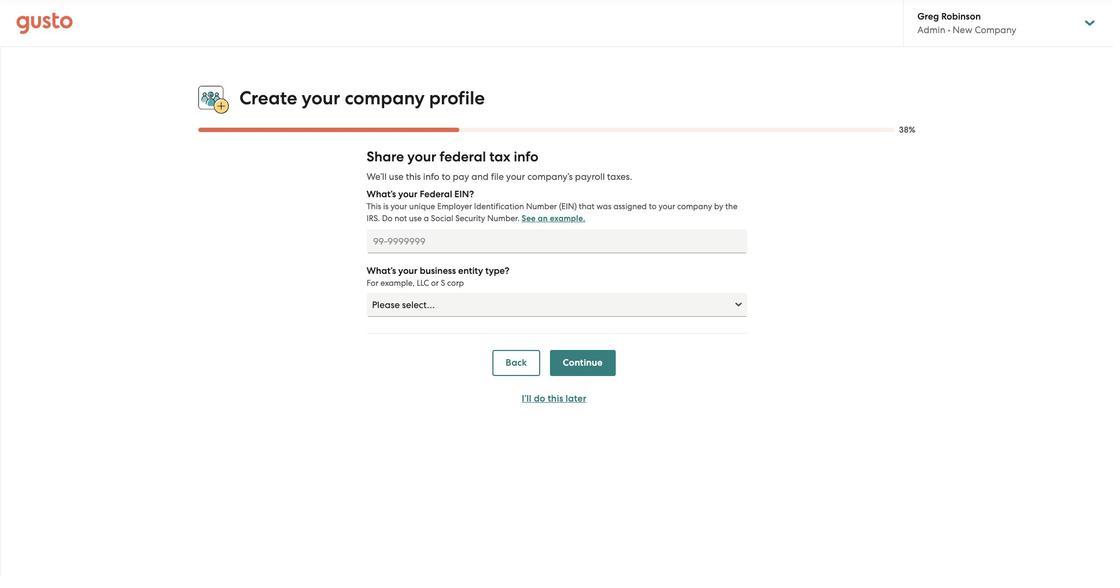 Task type: describe. For each thing, give the bounding box(es) containing it.
back link
[[493, 350, 540, 376]]

greg
[[918, 11, 939, 22]]

i'll
[[522, 393, 532, 405]]

What's your Federal EIN? text field
[[367, 230, 747, 253]]

i'll do this later
[[522, 393, 587, 405]]

pay
[[453, 171, 469, 182]]

type?
[[486, 265, 510, 277]]

unique
[[409, 202, 435, 212]]

by
[[714, 202, 724, 212]]

share
[[367, 149, 404, 165]]

what's for what's your federal ein?
[[367, 189, 396, 200]]

your right file
[[506, 171, 525, 182]]

a
[[424, 214, 429, 224]]

is
[[383, 202, 389, 212]]

example,
[[381, 278, 415, 288]]

that
[[579, 202, 595, 212]]

see
[[522, 214, 536, 224]]

your up not
[[391, 202, 407, 212]]

create
[[240, 87, 297, 109]]

identification
[[474, 202, 524, 212]]

38%
[[899, 125, 916, 135]]

your up unique
[[398, 189, 418, 200]]

or
[[431, 278, 439, 288]]

not
[[395, 214, 407, 224]]

what's for what's your business entity type? for example, llc or s corp
[[367, 265, 396, 277]]

the
[[726, 202, 738, 212]]

example.
[[550, 214, 586, 224]]

i'll do this later button
[[493, 386, 616, 412]]

security
[[455, 214, 485, 224]]

later
[[566, 393, 587, 405]]

business
[[420, 265, 456, 277]]

assigned
[[614, 202, 647, 212]]

employer
[[437, 202, 472, 212]]

was
[[597, 202, 612, 212]]

company
[[975, 24, 1017, 35]]

this
[[367, 202, 381, 212]]

greg robinson admin • new company
[[918, 11, 1017, 35]]

this for use
[[406, 171, 421, 182]]

new
[[953, 24, 973, 35]]

federal
[[440, 149, 486, 165]]

back
[[506, 357, 527, 369]]

continue button
[[550, 350, 616, 376]]



Task type: vqa. For each thing, say whether or not it's contained in the screenshot.
leftmost company
yes



Task type: locate. For each thing, give the bounding box(es) containing it.
0 vertical spatial use
[[389, 171, 404, 182]]

see an example. button
[[522, 212, 586, 225]]

irs.
[[367, 214, 380, 224]]

entity
[[458, 265, 483, 277]]

1 vertical spatial what's
[[367, 265, 396, 277]]

2 what's from the top
[[367, 265, 396, 277]]

home image
[[16, 12, 73, 34]]

admin
[[918, 24, 946, 35]]

robinson
[[942, 11, 981, 22]]

0 vertical spatial company
[[345, 87, 425, 109]]

1 horizontal spatial to
[[649, 202, 657, 212]]

your right share
[[408, 149, 436, 165]]

federal
[[420, 189, 452, 200]]

1 vertical spatial company
[[677, 202, 712, 212]]

use inside the this is your unique employer identification number (ein) that was assigned to your company by the irs. do not use a social security number.
[[409, 214, 422, 224]]

your
[[302, 87, 340, 109], [408, 149, 436, 165], [506, 171, 525, 182], [398, 189, 418, 200], [391, 202, 407, 212], [659, 202, 675, 212], [398, 265, 418, 277]]

what's up for
[[367, 265, 396, 277]]

and
[[472, 171, 489, 182]]

an
[[538, 214, 548, 224]]

ein?
[[455, 189, 474, 200]]

your inside what's your business entity type? for example, llc or s corp
[[398, 265, 418, 277]]

your up example,
[[398, 265, 418, 277]]

do
[[534, 393, 546, 405]]

use left a on the left top of the page
[[409, 214, 422, 224]]

this is your unique employer identification number (ein) that was assigned to your company by the irs. do not use a social security number.
[[367, 202, 738, 224]]

to inside the this is your unique employer identification number (ein) that was assigned to your company by the irs. do not use a social security number.
[[649, 202, 657, 212]]

do
[[382, 214, 393, 224]]

info
[[514, 149, 539, 165], [423, 171, 440, 182]]

continue
[[563, 357, 603, 369]]

0 vertical spatial this
[[406, 171, 421, 182]]

corp
[[447, 278, 464, 288]]

file
[[491, 171, 504, 182]]

this inside 'i'll do this later' button
[[548, 393, 564, 405]]

profile
[[429, 87, 485, 109]]

1 horizontal spatial this
[[548, 393, 564, 405]]

1 what's from the top
[[367, 189, 396, 200]]

what's
[[367, 189, 396, 200], [367, 265, 396, 277]]

this
[[406, 171, 421, 182], [548, 393, 564, 405]]

0 vertical spatial info
[[514, 149, 539, 165]]

see an example.
[[522, 214, 586, 224]]

company
[[345, 87, 425, 109], [677, 202, 712, 212]]

0 vertical spatial what's
[[367, 189, 396, 200]]

1 vertical spatial use
[[409, 214, 422, 224]]

to
[[442, 171, 451, 182], [649, 202, 657, 212]]

what's inside what's your business entity type? for example, llc or s corp
[[367, 265, 396, 277]]

your right assigned
[[659, 202, 675, 212]]

we'll
[[367, 171, 387, 182]]

1 vertical spatial this
[[548, 393, 564, 405]]

your right "create"
[[302, 87, 340, 109]]

number
[[526, 202, 557, 212]]

payroll
[[575, 171, 605, 182]]

company's
[[528, 171, 573, 182]]

1 vertical spatial to
[[649, 202, 657, 212]]

this up what's your federal ein?
[[406, 171, 421, 182]]

for
[[367, 278, 379, 288]]

to left pay
[[442, 171, 451, 182]]

social
[[431, 214, 454, 224]]

0 vertical spatial to
[[442, 171, 451, 182]]

what's your business entity type? for example, llc or s corp
[[367, 265, 510, 288]]

0 horizontal spatial company
[[345, 87, 425, 109]]

use right we'll
[[389, 171, 404, 182]]

1 horizontal spatial use
[[409, 214, 422, 224]]

llc
[[417, 278, 429, 288]]

taxes.
[[607, 171, 632, 182]]

s
[[441, 278, 445, 288]]

use
[[389, 171, 404, 182], [409, 214, 422, 224]]

0 horizontal spatial info
[[423, 171, 440, 182]]

number.
[[487, 214, 520, 224]]

1 vertical spatial info
[[423, 171, 440, 182]]

share your federal tax info
[[367, 149, 539, 165]]

this right 'do'
[[548, 393, 564, 405]]

what's up 'is'
[[367, 189, 396, 200]]

0 horizontal spatial this
[[406, 171, 421, 182]]

info right tax
[[514, 149, 539, 165]]

we'll use this info to pay and file your company's payroll taxes.
[[367, 171, 632, 182]]

0 horizontal spatial use
[[389, 171, 404, 182]]

info up federal
[[423, 171, 440, 182]]

1 horizontal spatial info
[[514, 149, 539, 165]]

0 horizontal spatial to
[[442, 171, 451, 182]]

to right assigned
[[649, 202, 657, 212]]

create your company profile
[[240, 87, 485, 109]]

what's your federal ein?
[[367, 189, 474, 200]]

company inside the this is your unique employer identification number (ein) that was assigned to your company by the irs. do not use a social security number.
[[677, 202, 712, 212]]

this for do
[[548, 393, 564, 405]]

1 horizontal spatial company
[[677, 202, 712, 212]]

(ein)
[[559, 202, 577, 212]]

tax
[[490, 149, 511, 165]]

•
[[948, 24, 951, 35]]



